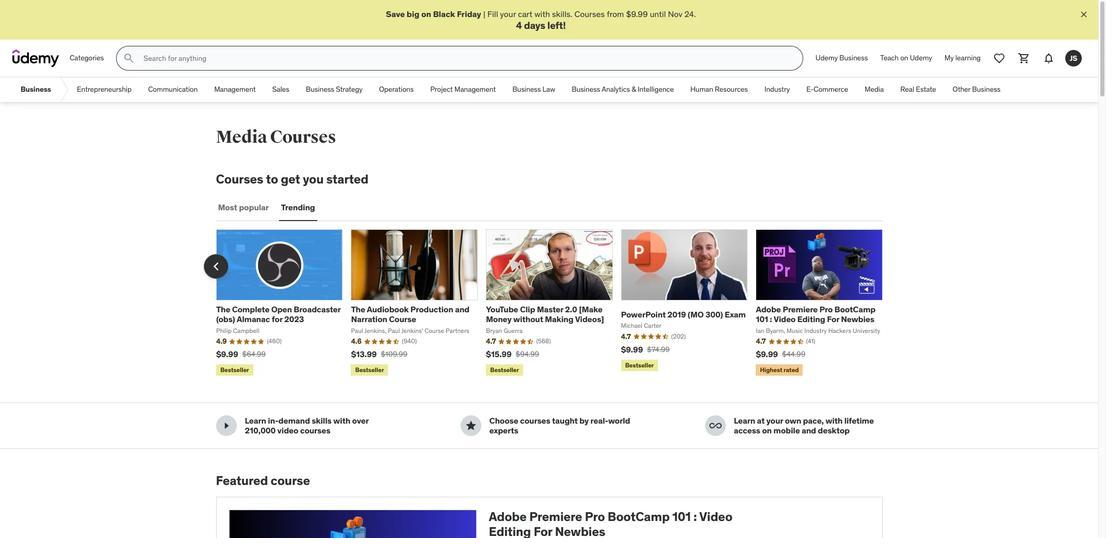 Task type: vqa. For each thing, say whether or not it's contained in the screenshot.
YouTube
yes



Task type: describe. For each thing, give the bounding box(es) containing it.
courses inside learn in-demand skills with over 210,000 video courses
[[300, 426, 331, 436]]

management link
[[206, 78, 264, 102]]

youtube clip master 2.0 [make money without making videos]
[[486, 305, 604, 325]]

1 vertical spatial courses
[[270, 127, 336, 148]]

youtube clip master 2.0 [make money without making videos] link
[[486, 305, 604, 325]]

bootcamp inside carousel element
[[835, 305, 876, 315]]

most popular button
[[216, 196, 271, 220]]

learn in-demand skills with over 210,000 video courses
[[245, 416, 369, 436]]

resources
[[715, 85, 748, 94]]

skills
[[312, 416, 332, 426]]

2.0
[[565, 305, 577, 315]]

close image
[[1079, 9, 1089, 20]]

operations link
[[371, 78, 422, 102]]

own
[[785, 416, 802, 426]]

human
[[691, 85, 713, 94]]

previous image
[[208, 259, 224, 275]]

business analytics & intelligence
[[572, 85, 674, 94]]

medium image for learn at your own pace, with lifetime access on mobile and desktop
[[709, 420, 722, 433]]

the complete open broadcaster (obs) almanac for 2023
[[216, 305, 341, 325]]

js
[[1070, 54, 1078, 63]]

the audiobook production and narration course
[[351, 305, 470, 325]]

on inside save big on black friday | fill your cart with skills. courses from $9.99 until nov 24. 4 days left!
[[421, 9, 431, 19]]

most
[[218, 203, 237, 213]]

business law link
[[504, 78, 564, 102]]

2 management from the left
[[455, 85, 496, 94]]

business analytics & intelligence link
[[564, 78, 682, 102]]

courses inside choose courses taught by real-world experts
[[520, 416, 551, 426]]

powerpoint 2019 (mo 300) exam
[[621, 310, 746, 320]]

taught
[[552, 416, 578, 426]]

learning
[[956, 53, 981, 63]]

open
[[271, 305, 292, 315]]

and inside the audiobook production and narration course
[[455, 305, 470, 315]]

real estate link
[[892, 78, 945, 102]]

2 vertical spatial courses
[[216, 171, 263, 187]]

course
[[271, 474, 310, 490]]

featured
[[216, 474, 268, 490]]

teach on udemy
[[881, 53, 932, 63]]

media link
[[857, 78, 892, 102]]

0 horizontal spatial video
[[700, 510, 733, 526]]

entrepreneurship
[[77, 85, 132, 94]]

nov
[[668, 9, 683, 19]]

1 vertical spatial premiere
[[529, 510, 582, 526]]

cart
[[518, 9, 533, 19]]

medium image
[[465, 420, 477, 433]]

business inside 'other business' link
[[972, 85, 1001, 94]]

js link
[[1062, 46, 1086, 71]]

commerce
[[814, 85, 849, 94]]

with inside learn at your own pace, with lifetime access on mobile and desktop
[[826, 416, 843, 426]]

master
[[537, 305, 564, 315]]

featured course
[[216, 474, 310, 490]]

intelligence
[[638, 85, 674, 94]]

adobe inside carousel element
[[756, 305, 781, 315]]

premiere inside carousel element
[[783, 305, 818, 315]]

world
[[608, 416, 630, 426]]

strategy
[[336, 85, 363, 94]]

2 udemy from the left
[[910, 53, 932, 63]]

e-
[[807, 85, 814, 94]]

[make
[[579, 305, 603, 315]]

business for business
[[21, 85, 51, 94]]

4
[[516, 19, 522, 32]]

communication link
[[140, 78, 206, 102]]

wishlist image
[[993, 52, 1006, 65]]

101 inside carousel element
[[756, 314, 768, 325]]

pace,
[[803, 416, 824, 426]]

learn for learn at your own pace, with lifetime access on mobile and desktop
[[734, 416, 756, 426]]

friday
[[457, 9, 481, 19]]

demand
[[278, 416, 310, 426]]

the complete open broadcaster (obs) almanac for 2023 link
[[216, 305, 341, 325]]

for
[[272, 314, 283, 325]]

210,000
[[245, 426, 276, 436]]

lifetime
[[845, 416, 874, 426]]

$9.99
[[626, 9, 648, 19]]

black
[[433, 9, 455, 19]]

notifications image
[[1043, 52, 1055, 65]]

media for media courses
[[216, 127, 267, 148]]

most popular
[[218, 203, 269, 213]]

clip
[[520, 305, 535, 315]]

my
[[945, 53, 954, 63]]

1 vertical spatial bootcamp
[[608, 510, 670, 526]]

big
[[407, 9, 420, 19]]

other
[[953, 85, 971, 94]]

udemy business
[[816, 53, 868, 63]]

access
[[734, 426, 761, 436]]

youtube
[[486, 305, 518, 315]]

real-
[[591, 416, 608, 426]]

the for (obs)
[[216, 305, 230, 315]]

1 vertical spatial adobe premiere pro bootcamp 101 : video editing for newbies
[[489, 510, 733, 539]]

and inside learn at your own pace, with lifetime access on mobile and desktop
[[802, 426, 816, 436]]

human resources
[[691, 85, 748, 94]]

(mo
[[688, 310, 704, 320]]

medium image for learn in-demand skills with over 210,000 video courses
[[220, 420, 233, 433]]

broadcaster
[[294, 305, 341, 315]]

shopping cart with 0 items image
[[1018, 52, 1031, 65]]

300)
[[706, 310, 723, 320]]

udemy image
[[12, 50, 59, 67]]

the for narration
[[351, 305, 365, 315]]

my learning
[[945, 53, 981, 63]]

arrow pointing to subcategory menu links image
[[59, 78, 69, 102]]

teach
[[881, 53, 899, 63]]

for inside carousel element
[[827, 314, 840, 325]]

newbies inside carousel element
[[841, 314, 875, 325]]

trending button
[[279, 196, 317, 220]]

video
[[277, 426, 299, 436]]

making
[[545, 314, 574, 325]]

other business
[[953, 85, 1001, 94]]



Task type: locate. For each thing, give the bounding box(es) containing it.
your right at
[[767, 416, 783, 426]]

0 vertical spatial video
[[774, 314, 796, 325]]

premiere
[[783, 305, 818, 315], [529, 510, 582, 526]]

project management
[[430, 85, 496, 94]]

business left the strategy
[[306, 85, 334, 94]]

business inside business strategy link
[[306, 85, 334, 94]]

learn inside learn at your own pace, with lifetime access on mobile and desktop
[[734, 416, 756, 426]]

media for media
[[865, 85, 884, 94]]

popular
[[239, 203, 269, 213]]

your inside learn at your own pace, with lifetime access on mobile and desktop
[[767, 416, 783, 426]]

1 vertical spatial adobe
[[489, 510, 527, 526]]

0 vertical spatial :
[[770, 314, 772, 325]]

0 horizontal spatial udemy
[[816, 53, 838, 63]]

e-commerce
[[807, 85, 849, 94]]

carousel element
[[204, 230, 883, 379]]

the inside the complete open broadcaster (obs) almanac for 2023
[[216, 305, 230, 315]]

adobe premiere pro bootcamp 101 : video editing for newbies
[[756, 305, 876, 325], [489, 510, 733, 539]]

and
[[455, 305, 470, 315], [802, 426, 816, 436]]

business inside the 'udemy business' link
[[840, 53, 868, 63]]

0 horizontal spatial on
[[421, 9, 431, 19]]

2019
[[668, 310, 686, 320]]

pro
[[820, 305, 833, 315], [585, 510, 605, 526]]

0 horizontal spatial media
[[216, 127, 267, 148]]

&
[[632, 85, 636, 94]]

0 vertical spatial for
[[827, 314, 840, 325]]

business strategy
[[306, 85, 363, 94]]

narration
[[351, 314, 387, 325]]

project management link
[[422, 78, 504, 102]]

learn for learn in-demand skills with over 210,000 video courses
[[245, 416, 266, 426]]

in-
[[268, 416, 278, 426]]

2 medium image from the left
[[709, 420, 722, 433]]

1 vertical spatial video
[[700, 510, 733, 526]]

pro inside carousel element
[[820, 305, 833, 315]]

medium image
[[220, 420, 233, 433], [709, 420, 722, 433]]

0 vertical spatial media
[[865, 85, 884, 94]]

courses left taught
[[520, 416, 551, 426]]

courses
[[520, 416, 551, 426], [300, 426, 331, 436]]

industry
[[765, 85, 790, 94]]

0 horizontal spatial editing
[[489, 524, 531, 539]]

0 vertical spatial adobe
[[756, 305, 781, 315]]

on
[[421, 9, 431, 19], [901, 53, 909, 63], [762, 426, 772, 436]]

with inside save big on black friday | fill your cart with skills. courses from $9.99 until nov 24. 4 days left!
[[535, 9, 550, 19]]

management down the search for anything text box
[[455, 85, 496, 94]]

your
[[500, 9, 516, 19], [767, 416, 783, 426]]

entrepreneurship link
[[69, 78, 140, 102]]

e-commerce link
[[798, 78, 857, 102]]

0 horizontal spatial adobe premiere pro bootcamp 101 : video editing for newbies
[[489, 510, 733, 539]]

the
[[216, 305, 230, 315], [351, 305, 365, 315]]

with up days
[[535, 9, 550, 19]]

experts
[[490, 426, 518, 436]]

2 horizontal spatial on
[[901, 53, 909, 63]]

1 horizontal spatial premiere
[[783, 305, 818, 315]]

1 horizontal spatial adobe premiere pro bootcamp 101 : video editing for newbies
[[756, 305, 876, 325]]

at
[[757, 416, 765, 426]]

courses inside save big on black friday | fill your cart with skills. courses from $9.99 until nov 24. 4 days left!
[[575, 9, 605, 19]]

business left law
[[513, 85, 541, 94]]

Search for anything text field
[[142, 50, 791, 67]]

|
[[483, 9, 486, 19]]

1 horizontal spatial video
[[774, 314, 796, 325]]

medium image left access
[[709, 420, 722, 433]]

0 vertical spatial courses
[[575, 9, 605, 19]]

business for business analytics & intelligence
[[572, 85, 600, 94]]

to
[[266, 171, 278, 187]]

get
[[281, 171, 300, 187]]

0 horizontal spatial courses
[[216, 171, 263, 187]]

0 horizontal spatial your
[[500, 9, 516, 19]]

your inside save big on black friday | fill your cart with skills. courses from $9.99 until nov 24. 4 days left!
[[500, 9, 516, 19]]

left!
[[548, 19, 566, 32]]

powerpoint
[[621, 310, 666, 320]]

1 learn from the left
[[245, 416, 266, 426]]

courses up you
[[270, 127, 336, 148]]

courses right video
[[300, 426, 331, 436]]

medium image left 210,000
[[220, 420, 233, 433]]

with right pace,
[[826, 416, 843, 426]]

learn at your own pace, with lifetime access on mobile and desktop
[[734, 416, 874, 436]]

real
[[901, 85, 915, 94]]

0 horizontal spatial management
[[214, 85, 256, 94]]

learn left at
[[734, 416, 756, 426]]

1 vertical spatial and
[[802, 426, 816, 436]]

on inside learn at your own pace, with lifetime access on mobile and desktop
[[762, 426, 772, 436]]

0 horizontal spatial the
[[216, 305, 230, 315]]

2023
[[284, 314, 304, 325]]

project
[[430, 85, 453, 94]]

1 horizontal spatial newbies
[[841, 314, 875, 325]]

0 vertical spatial adobe premiere pro bootcamp 101 : video editing for newbies link
[[756, 305, 876, 325]]

editing inside carousel element
[[798, 314, 826, 325]]

1 vertical spatial newbies
[[555, 524, 606, 539]]

estate
[[916, 85, 936, 94]]

0 vertical spatial newbies
[[841, 314, 875, 325]]

business strategy link
[[298, 78, 371, 102]]

save
[[386, 9, 405, 19]]

0 horizontal spatial for
[[534, 524, 553, 539]]

bootcamp
[[835, 305, 876, 315], [608, 510, 670, 526]]

1 horizontal spatial courses
[[520, 416, 551, 426]]

my learning link
[[939, 46, 987, 71]]

media courses
[[216, 127, 336, 148]]

you
[[303, 171, 324, 187]]

skills.
[[552, 9, 573, 19]]

2 the from the left
[[351, 305, 365, 315]]

submit search image
[[123, 52, 135, 65]]

udemy up e-commerce
[[816, 53, 838, 63]]

on left the mobile
[[762, 426, 772, 436]]

learn inside learn in-demand skills with over 210,000 video courses
[[245, 416, 266, 426]]

business inside business link
[[21, 85, 51, 94]]

human resources link
[[682, 78, 756, 102]]

your right fill
[[500, 9, 516, 19]]

1 horizontal spatial the
[[351, 305, 365, 315]]

0 horizontal spatial and
[[455, 305, 470, 315]]

1 horizontal spatial bootcamp
[[835, 305, 876, 315]]

business left analytics
[[572, 85, 600, 94]]

(obs)
[[216, 314, 235, 325]]

courses left from
[[575, 9, 605, 19]]

management left sales on the top left
[[214, 85, 256, 94]]

1 horizontal spatial pro
[[820, 305, 833, 315]]

1 horizontal spatial medium image
[[709, 420, 722, 433]]

over
[[352, 416, 369, 426]]

1 vertical spatial editing
[[489, 524, 531, 539]]

1 vertical spatial on
[[901, 53, 909, 63]]

business right other
[[972, 85, 1001, 94]]

1 vertical spatial :
[[694, 510, 697, 526]]

1 horizontal spatial media
[[865, 85, 884, 94]]

industry link
[[756, 78, 798, 102]]

1 horizontal spatial courses
[[270, 127, 336, 148]]

0 vertical spatial on
[[421, 9, 431, 19]]

1 horizontal spatial on
[[762, 426, 772, 436]]

2 learn from the left
[[734, 416, 756, 426]]

the audiobook production and narration course link
[[351, 305, 470, 325]]

the inside the audiobook production and narration course
[[351, 305, 365, 315]]

choose
[[490, 416, 519, 426]]

teach on udemy link
[[874, 46, 939, 71]]

2 horizontal spatial courses
[[575, 9, 605, 19]]

2 horizontal spatial with
[[826, 416, 843, 426]]

business left teach
[[840, 53, 868, 63]]

0 vertical spatial your
[[500, 9, 516, 19]]

learn left the in-
[[245, 416, 266, 426]]

0 horizontal spatial premiere
[[529, 510, 582, 526]]

business
[[840, 53, 868, 63], [21, 85, 51, 94], [306, 85, 334, 94], [513, 85, 541, 94], [572, 85, 600, 94], [972, 85, 1001, 94]]

fill
[[488, 9, 498, 19]]

started
[[326, 171, 369, 187]]

and right the production
[[455, 305, 470, 315]]

0 horizontal spatial with
[[333, 416, 350, 426]]

1 horizontal spatial with
[[535, 9, 550, 19]]

0 horizontal spatial 101
[[673, 510, 691, 526]]

days
[[524, 19, 546, 32]]

media down management link at the left of the page
[[216, 127, 267, 148]]

from
[[607, 9, 624, 19]]

and right own
[[802, 426, 816, 436]]

1 horizontal spatial management
[[455, 85, 496, 94]]

udemy left my
[[910, 53, 932, 63]]

trending
[[281, 203, 315, 213]]

0 horizontal spatial medium image
[[220, 420, 233, 433]]

1 vertical spatial your
[[767, 416, 783, 426]]

0 vertical spatial pro
[[820, 305, 833, 315]]

0 vertical spatial premiere
[[783, 305, 818, 315]]

1 horizontal spatial editing
[[798, 314, 826, 325]]

business for business strategy
[[306, 85, 334, 94]]

1 horizontal spatial and
[[802, 426, 816, 436]]

course
[[389, 314, 416, 325]]

0 horizontal spatial :
[[694, 510, 697, 526]]

1 horizontal spatial udemy
[[910, 53, 932, 63]]

0 vertical spatial editing
[[798, 314, 826, 325]]

1 vertical spatial adobe premiere pro bootcamp 101 : video editing for newbies link
[[216, 498, 883, 539]]

save big on black friday | fill your cart with skills. courses from $9.99 until nov 24. 4 days left!
[[386, 9, 696, 32]]

1 horizontal spatial :
[[770, 314, 772, 325]]

udemy business link
[[810, 46, 874, 71]]

adobe premiere pro bootcamp 101 : video editing for newbies inside carousel element
[[756, 305, 876, 325]]

editing
[[798, 314, 826, 325], [489, 524, 531, 539]]

0 horizontal spatial pro
[[585, 510, 605, 526]]

0 vertical spatial adobe premiere pro bootcamp 101 : video editing for newbies
[[756, 305, 876, 325]]

law
[[543, 85, 555, 94]]

1 vertical spatial media
[[216, 127, 267, 148]]

0 horizontal spatial adobe
[[489, 510, 527, 526]]

24.
[[685, 9, 696, 19]]

categories
[[70, 53, 104, 63]]

: inside carousel element
[[770, 314, 772, 325]]

analytics
[[602, 85, 630, 94]]

choose courses taught by real-world experts
[[490, 416, 630, 436]]

1 horizontal spatial your
[[767, 416, 783, 426]]

media left real
[[865, 85, 884, 94]]

1 udemy from the left
[[816, 53, 838, 63]]

newbies
[[841, 314, 875, 325], [555, 524, 606, 539]]

0 vertical spatial and
[[455, 305, 470, 315]]

0 horizontal spatial courses
[[300, 426, 331, 436]]

business inside business law link
[[513, 85, 541, 94]]

business law
[[513, 85, 555, 94]]

the left complete
[[216, 305, 230, 315]]

0 vertical spatial 101
[[756, 314, 768, 325]]

desktop
[[818, 426, 850, 436]]

money
[[486, 314, 512, 325]]

0 horizontal spatial bootcamp
[[608, 510, 670, 526]]

courses up most popular
[[216, 171, 263, 187]]

udemy
[[816, 53, 838, 63], [910, 53, 932, 63]]

1 vertical spatial for
[[534, 524, 553, 539]]

media inside 'link'
[[865, 85, 884, 94]]

2 vertical spatial on
[[762, 426, 772, 436]]

:
[[770, 314, 772, 325], [694, 510, 697, 526]]

on right teach
[[901, 53, 909, 63]]

with
[[535, 9, 550, 19], [333, 416, 350, 426], [826, 416, 843, 426]]

1 medium image from the left
[[220, 420, 233, 433]]

1 horizontal spatial 101
[[756, 314, 768, 325]]

business left arrow pointing to subcategory menu links image
[[21, 85, 51, 94]]

0 horizontal spatial learn
[[245, 416, 266, 426]]

1 horizontal spatial for
[[827, 314, 840, 325]]

adobe premiere pro bootcamp 101 : video editing for newbies link inside carousel element
[[756, 305, 876, 325]]

1 the from the left
[[216, 305, 230, 315]]

sales link
[[264, 78, 298, 102]]

0 vertical spatial bootcamp
[[835, 305, 876, 315]]

1 vertical spatial pro
[[585, 510, 605, 526]]

on right big
[[421, 9, 431, 19]]

1 horizontal spatial adobe
[[756, 305, 781, 315]]

powerpoint 2019 (mo 300) exam link
[[621, 310, 746, 320]]

business for business law
[[513, 85, 541, 94]]

the left audiobook
[[351, 305, 365, 315]]

video inside carousel element
[[774, 314, 796, 325]]

with inside learn in-demand skills with over 210,000 video courses
[[333, 416, 350, 426]]

learn
[[245, 416, 266, 426], [734, 416, 756, 426]]

1 vertical spatial 101
[[673, 510, 691, 526]]

production
[[411, 305, 453, 315]]

1 horizontal spatial learn
[[734, 416, 756, 426]]

with left over
[[333, 416, 350, 426]]

0 horizontal spatial newbies
[[555, 524, 606, 539]]

1 management from the left
[[214, 85, 256, 94]]



